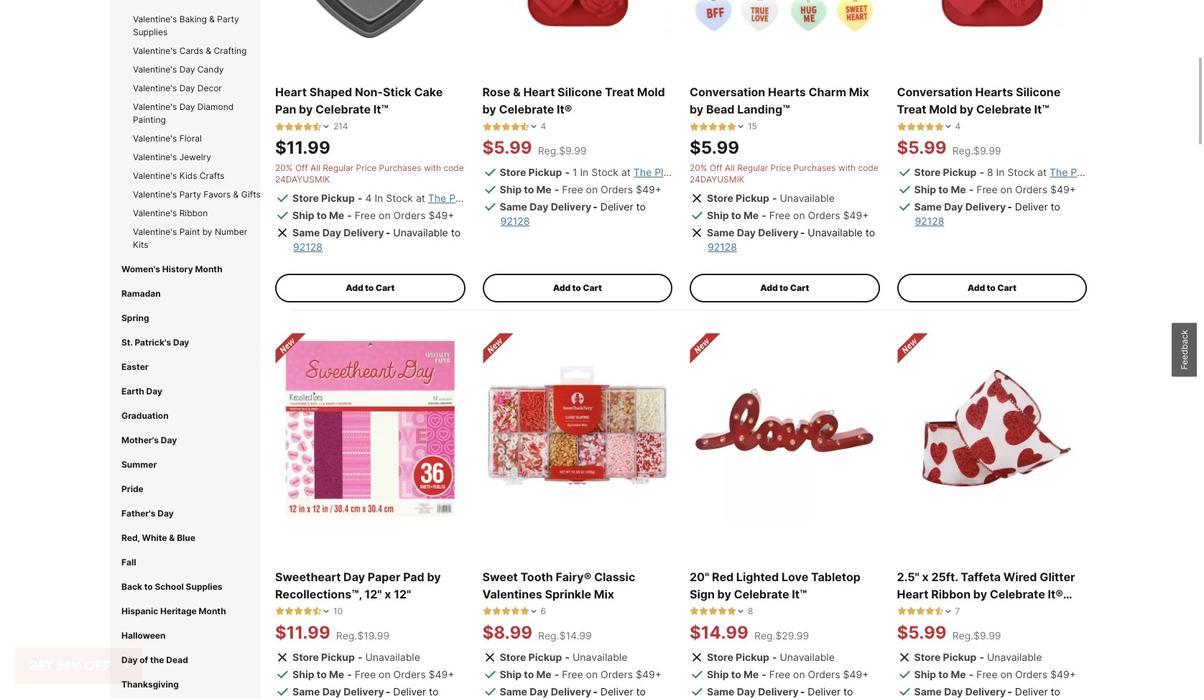 Task type: vqa. For each thing, say whether or not it's contained in the screenshot.
13.9
no



Task type: locate. For each thing, give the bounding box(es) containing it.
1 price from the left
[[356, 163, 377, 173]]

1 horizontal spatial party
[[217, 13, 239, 24]]

day inside "sweetheart day paper pad by recollections™, 12" x 12""
[[344, 570, 365, 584]]

store pickup - unavailable for $8.99
[[500, 651, 628, 663]]

off for $11.99
[[295, 163, 308, 173]]

$8.99
[[483, 622, 533, 643]]

3 new image from the left
[[897, 334, 929, 365]]

pickup for bead
[[736, 192, 770, 204]]

at
[[621, 166, 631, 178], [683, 166, 692, 178], [1038, 166, 1047, 178], [1099, 166, 1109, 178], [416, 192, 425, 204], [478, 192, 487, 204]]

pickup
[[529, 166, 562, 178], [943, 166, 977, 178], [321, 192, 355, 204], [736, 192, 770, 204], [321, 651, 355, 663], [529, 651, 562, 663], [736, 651, 770, 663], [943, 651, 977, 663]]

2 horizontal spatial new image
[[897, 334, 929, 365]]

1 vertical spatial 8
[[748, 606, 753, 616]]

24dayusmik down 214 dropdown button
[[275, 174, 330, 185]]

reg.$9.99 for it™
[[953, 145, 1001, 157]]

code for $5.99
[[858, 163, 879, 173]]

2 regular from the left
[[737, 163, 768, 173]]

2 same day delivery - deliver to 92128 from the left
[[914, 201, 1061, 227]]

store pickup - unavailable down 'reg.$19.99'
[[292, 651, 420, 663]]

add for mold
[[553, 283, 571, 293]]

regular
[[323, 163, 354, 173], [737, 163, 768, 173]]

0 horizontal spatial same day delivery - deliver to 92128
[[500, 201, 646, 227]]

20% down 15 "dialog"
[[690, 163, 707, 173]]

1 regular from the left
[[323, 163, 354, 173]]

0 horizontal spatial it®
[[557, 102, 572, 117]]

reg.$9.99 down 7
[[953, 629, 1001, 641]]

1 vertical spatial month
[[199, 606, 226, 616]]

celebrate inside conversation hearts silicone treat mold by celebrate it™
[[976, 102, 1032, 117]]

0 vertical spatial party
[[217, 13, 239, 24]]

it™ up store pickup - 8 in stock at the plaza at imperial valley
[[1034, 102, 1049, 117]]

1 off from the left
[[295, 163, 308, 173]]

1 horizontal spatial 20%
[[690, 163, 707, 173]]

on
[[586, 183, 598, 196], [1001, 183, 1013, 196], [379, 209, 391, 221], [793, 209, 805, 221], [379, 668, 391, 680], [586, 668, 598, 680], [793, 668, 805, 680], [1001, 668, 1013, 680]]

same day delivery - deliver to 92128 for celebrate
[[500, 201, 646, 227]]

20% inside $11.99 20% off all regular price purchases with code 24dayusmik
[[275, 163, 293, 173]]

cart for conversation hearts charm mix by bead landing™
[[790, 283, 809, 293]]

tooth
[[521, 570, 553, 584]]

celebrate inside rose & heart silicone treat mold by celebrate it®
[[499, 102, 554, 117]]

3 add to cart from the left
[[760, 283, 809, 293]]

add to cart for pan
[[346, 283, 395, 293]]

2.5" x 25ft. taffeta wired glitter heart ribbon by celebrate it® valentine's day link
[[897, 568, 1087, 618]]

same day delivery - deliver to for $8.99
[[500, 685, 646, 698]]

$11.99 inside $11.99 20% off all regular price purchases with code 24dayusmik
[[275, 137, 330, 158]]

1 add to cart from the left
[[346, 283, 395, 293]]

1 horizontal spatial same day delivery - unavailable to 92128
[[707, 227, 875, 253]]

pickup for mold
[[529, 166, 562, 178]]

valentine's for valentine's day candy
[[133, 64, 177, 75]]

code inside $5.99 20% off all regular price purchases with code 24dayusmik
[[858, 163, 879, 173]]

floral
[[179, 133, 202, 144]]

4 button down conversation hearts silicone treat mold by celebrate it™
[[897, 121, 961, 132]]

st. patrick's day button
[[110, 330, 261, 355]]

st. patrick's day link
[[121, 337, 189, 348]]

ramadan link
[[121, 288, 161, 299]]

20% inside $5.99 20% off all regular price purchases with code 24dayusmik
[[690, 163, 707, 173]]

0 horizontal spatial party
[[179, 189, 201, 200]]

price up store pickup - 4 in stock at the plaza at imperial valley
[[356, 163, 377, 173]]

summer
[[121, 459, 157, 470]]

12" down paper
[[365, 587, 382, 601]]

reg.$9.99 up "1"
[[538, 145, 587, 157]]

valentine's for valentine's baking & party supplies
[[133, 13, 177, 24]]

1 horizontal spatial 12"
[[394, 587, 411, 601]]

mix right 'charm'
[[849, 85, 869, 99]]

orders for sweet tooth fairy® classic valentines sprinkle mix
[[601, 668, 633, 680]]

price inside $11.99 20% off all regular price purchases with code 24dayusmik
[[356, 163, 377, 173]]

2 code from the left
[[858, 163, 879, 173]]

0 horizontal spatial all
[[310, 163, 320, 173]]

1 vertical spatial supplies
[[186, 581, 222, 592]]

on for 20" red lighted love tabletop sign by celebrate it™
[[793, 668, 805, 680]]

4 down $11.99 20% off all regular price purchases with code 24dayusmik
[[365, 192, 372, 204]]

1 horizontal spatial 4 button
[[897, 121, 961, 132]]

8 up $14.99 reg.$29.99
[[748, 606, 753, 616]]

orders for conversation hearts silicone treat mold by celebrate it™
[[1015, 183, 1048, 196]]

pride link
[[121, 483, 144, 494]]

with for $11.99
[[424, 163, 441, 173]]

0 horizontal spatial imperial
[[490, 192, 527, 204]]

4 add to cart from the left
[[968, 283, 1017, 293]]

heritage
[[160, 606, 197, 616]]

3 add from the left
[[760, 283, 778, 293]]

sweetheart
[[275, 570, 341, 584]]

me for mold
[[536, 183, 552, 196]]

store pickup - unavailable down reg.$14.99
[[500, 651, 628, 663]]

mold
[[637, 85, 665, 99], [929, 102, 957, 117]]

valley
[[736, 166, 764, 178], [1152, 166, 1180, 178], [530, 192, 558, 204]]

1 horizontal spatial it™
[[792, 587, 807, 601]]

$11.99 down 10 dropdown button
[[275, 622, 330, 643]]

0 vertical spatial x
[[922, 570, 929, 584]]

add to cart button for pan
[[275, 274, 465, 303]]

plaza for heart shaped non-stick cake pan by celebrate it™
[[449, 192, 475, 204]]

on for conversation hearts silicone treat mold by celebrate it™
[[1001, 183, 1013, 196]]

2 all from the left
[[725, 163, 735, 173]]

1 with from the left
[[424, 163, 441, 173]]

me for by
[[951, 183, 966, 196]]

&
[[209, 13, 215, 24], [206, 45, 211, 56], [513, 85, 521, 99], [233, 189, 239, 200], [169, 532, 175, 543]]

$14.99
[[690, 622, 749, 643]]

2 horizontal spatial imperial
[[1111, 166, 1149, 178]]

$49+ for conversation hearts charm mix by bead landing™
[[843, 209, 869, 221]]

month right heritage
[[199, 606, 226, 616]]

1 vertical spatial mix
[[594, 587, 614, 601]]

history
[[162, 264, 193, 274]]

0 horizontal spatial with
[[424, 163, 441, 173]]

supplies inside valentine's baking & party supplies
[[133, 26, 168, 37]]

1 horizontal spatial silicone
[[1016, 85, 1061, 99]]

store for rose & heart silicone treat mold by celebrate it®
[[500, 166, 526, 178]]

1 horizontal spatial 24dayusmik
[[690, 174, 745, 185]]

1 horizontal spatial x
[[922, 570, 929, 584]]

ribbon down valentine's party favors & gifts
[[179, 207, 208, 218]]

4 button down the rose
[[483, 121, 546, 132]]

$14.99 reg.$29.99
[[690, 622, 809, 643]]

4 dialog down the rose
[[483, 121, 546, 132]]

3 add to cart button from the left
[[690, 274, 880, 303]]

month inside dropdown button
[[195, 264, 222, 274]]

1 vertical spatial ribbon
[[931, 587, 971, 601]]

heart right the rose
[[523, 85, 555, 99]]

0 horizontal spatial 4 button
[[483, 121, 546, 132]]

in for heart
[[580, 166, 589, 178]]

$11.99 down 214 dropdown button
[[275, 137, 330, 158]]

2 horizontal spatial heart
[[897, 587, 929, 601]]

valentine's inside "valentine's paint by number kits"
[[133, 226, 177, 237]]

2 conversation from the left
[[897, 85, 973, 99]]

& for party
[[209, 13, 215, 24]]

ship to me - free on orders $49+ for bead
[[707, 209, 869, 221]]

off inside $5.99 20% off all regular price purchases with code 24dayusmik
[[710, 163, 723, 173]]

1 horizontal spatial conversation
[[897, 85, 973, 99]]

2 $11.99 from the top
[[275, 622, 330, 643]]

2 same day delivery - deliver to from the left
[[500, 685, 646, 698]]

hearts inside conversation hearts silicone treat mold by celebrate it™
[[975, 85, 1013, 99]]

halloween link
[[121, 630, 166, 641]]

2 horizontal spatial in
[[996, 166, 1005, 178]]

new image
[[275, 334, 307, 365], [690, 334, 721, 365], [897, 334, 929, 365]]

earth day
[[121, 386, 162, 396]]

0 vertical spatial it®
[[557, 102, 572, 117]]

0 horizontal spatial mold
[[637, 85, 665, 99]]

2 cart from the left
[[583, 283, 602, 293]]

1 same day delivery - unavailable to 92128 from the left
[[292, 227, 461, 253]]

add to cart
[[346, 283, 395, 293], [553, 283, 602, 293], [760, 283, 809, 293], [968, 283, 1017, 293]]

0 horizontal spatial in
[[375, 192, 383, 204]]

off down 15 "dialog"
[[710, 163, 723, 173]]

celebrate
[[315, 102, 371, 117], [499, 102, 554, 117], [976, 102, 1032, 117], [734, 587, 789, 601], [990, 587, 1045, 601]]

3 cart from the left
[[790, 283, 809, 293]]

summer button
[[110, 453, 261, 477]]

all for $11.99
[[310, 163, 320, 173]]

1 vertical spatial it®
[[1048, 587, 1063, 601]]

x right 2.5"
[[922, 570, 929, 584]]

cart for conversation hearts silicone treat mold by celebrate it™
[[998, 283, 1017, 293]]

thanksgiving button
[[110, 672, 261, 697]]

2 4 dialog from the left
[[897, 121, 961, 132]]

$11.99
[[275, 137, 330, 158], [275, 622, 330, 643]]

on for 2.5" x 25ft. taffeta wired glitter heart ribbon by celebrate it® valentine's day
[[1001, 668, 1013, 680]]

1 horizontal spatial 4 dialog
[[897, 121, 961, 132]]

& right the cards
[[206, 45, 211, 56]]

heart up pan
[[275, 85, 307, 99]]

day inside dropdown button
[[121, 654, 138, 665]]

conversation hearts silicone treat mold by celebrate it™
[[897, 85, 1061, 117]]

party up crafting
[[217, 13, 239, 24]]

15 button
[[690, 121, 757, 132]]

1 add to cart button from the left
[[275, 274, 465, 303]]

silicone
[[558, 85, 602, 99], [1016, 85, 1061, 99]]

0 horizontal spatial purchases
[[379, 163, 421, 173]]

same day delivery - deliver to
[[292, 685, 439, 698], [500, 685, 646, 698], [707, 685, 853, 698], [914, 685, 1061, 698]]

1 vertical spatial x
[[385, 587, 391, 601]]

4 same day delivery - deliver to from the left
[[914, 685, 1061, 698]]

1 horizontal spatial valley
[[736, 166, 764, 178]]

$11.99 for $11.99 reg.$19.99
[[275, 622, 330, 643]]

1 vertical spatial treat
[[897, 102, 927, 117]]

it™ inside conversation hearts silicone treat mold by celebrate it™
[[1034, 102, 1049, 117]]

reg.$9.99 down conversation hearts silicone treat mold by celebrate it™
[[953, 145, 1001, 157]]

imperial for conversation hearts silicone treat mold by celebrate it™
[[1111, 166, 1149, 178]]

celebrate inside 20" red lighted love tabletop sign by celebrate it™
[[734, 587, 789, 601]]

it™ inside heart shaped non-stick cake pan by celebrate it™
[[373, 102, 389, 117]]

2 horizontal spatial plaza
[[1071, 166, 1096, 178]]

0 horizontal spatial x
[[385, 587, 391, 601]]

1 purchases from the left
[[379, 163, 421, 173]]

0 horizontal spatial new image
[[275, 334, 307, 365]]

1 conversation from the left
[[690, 85, 765, 99]]

month for hispanic heritage month
[[199, 606, 226, 616]]

decor
[[198, 82, 222, 93]]

24dayusmik inside $11.99 20% off all regular price purchases with code 24dayusmik
[[275, 174, 330, 185]]

x down paper
[[385, 587, 391, 601]]

0 horizontal spatial plaza
[[449, 192, 475, 204]]

20% down 214 dropdown button
[[275, 163, 293, 173]]

0 vertical spatial supplies
[[133, 26, 168, 37]]

valentine's floral
[[133, 133, 202, 144]]

orders for sweetheart day paper pad by recollections™, 12" x 12"
[[393, 668, 426, 680]]

1 horizontal spatial mix
[[849, 85, 869, 99]]

it™ inside 20" red lighted love tabletop sign by celebrate it™
[[792, 587, 807, 601]]

1 horizontal spatial same day delivery - deliver to 92128
[[914, 201, 1061, 227]]

valley for conversation hearts silicone treat mold by celebrate it™
[[1152, 166, 1180, 178]]

24dayusmik inside $5.99 20% off all regular price purchases with code 24dayusmik
[[690, 174, 745, 185]]

1 same day delivery - deliver to from the left
[[292, 685, 439, 698]]

imperial
[[695, 166, 733, 178], [1111, 166, 1149, 178], [490, 192, 527, 204]]

valentine's baking & party supplies link
[[133, 13, 239, 37]]

code
[[444, 163, 464, 173], [858, 163, 879, 173]]

1 code from the left
[[444, 163, 464, 173]]

valley for heart shaped non-stick cake pan by celebrate it™
[[530, 192, 558, 204]]

valentine's for valentine's day diamond painting
[[133, 101, 177, 112]]

2 horizontal spatial stock
[[1008, 166, 1035, 178]]

orders for heart shaped non-stick cake pan by celebrate it™
[[393, 209, 426, 221]]

4 dialog
[[483, 121, 546, 132], [897, 121, 961, 132]]

1 all from the left
[[310, 163, 320, 173]]

0 vertical spatial treat
[[605, 85, 635, 99]]

0 horizontal spatial stock
[[386, 192, 413, 204]]

1 horizontal spatial 4
[[541, 121, 546, 132]]

favors
[[204, 189, 231, 200]]

mix down classic
[[594, 587, 614, 601]]

month
[[195, 264, 222, 274], [199, 606, 226, 616]]

2 24dayusmik from the left
[[690, 174, 745, 185]]

all inside $11.99 20% off all regular price purchases with code 24dayusmik
[[310, 163, 320, 173]]

$49+ for rose & heart silicone treat mold by celebrate it®
[[636, 183, 662, 196]]

& left blue
[[169, 532, 175, 543]]

all inside $5.99 20% off all regular price purchases with code 24dayusmik
[[725, 163, 735, 173]]

pickup for recollections™,
[[321, 651, 355, 663]]

2 add to cart from the left
[[553, 283, 602, 293]]

1 hearts from the left
[[768, 85, 806, 99]]

0 vertical spatial mold
[[637, 85, 665, 99]]

1 horizontal spatial it®
[[1048, 587, 1063, 601]]

tabletop
[[811, 570, 861, 584]]

heart inside heart shaped non-stick cake pan by celebrate it™
[[275, 85, 307, 99]]

dead
[[166, 654, 188, 665]]

$5.99
[[483, 137, 532, 158], [690, 137, 740, 158], [897, 137, 947, 158], [897, 622, 947, 643]]

add for by
[[968, 283, 985, 293]]

2 add from the left
[[553, 283, 571, 293]]

supplies
[[133, 26, 168, 37], [186, 581, 222, 592]]

2 4 button from the left
[[897, 121, 961, 132]]

month inside dropdown button
[[199, 606, 226, 616]]

2 horizontal spatial the
[[1050, 166, 1068, 178]]

all down 214 dialog
[[310, 163, 320, 173]]

& inside valentine's baking & party supplies
[[209, 13, 215, 24]]

0 horizontal spatial conversation
[[690, 85, 765, 99]]

1 horizontal spatial imperial
[[695, 166, 733, 178]]

1 horizontal spatial all
[[725, 163, 735, 173]]

school
[[155, 581, 184, 592]]

on for heart shaped non-stick cake pan by celebrate it™
[[379, 209, 391, 221]]

the
[[150, 654, 164, 665]]

1 horizontal spatial treat
[[897, 102, 927, 117]]

purchases for $5.99
[[794, 163, 836, 173]]

2 horizontal spatial 4
[[955, 121, 961, 132]]

ship
[[500, 183, 522, 196], [914, 183, 936, 196], [292, 209, 314, 221], [707, 209, 729, 221], [292, 668, 314, 680], [500, 668, 522, 680], [707, 668, 729, 680], [914, 668, 936, 680]]

8 down conversation hearts silicone treat mold by celebrate it™ 'link'
[[987, 166, 994, 178]]

$5.99 reg.$9.99 down conversation hearts silicone treat mold by celebrate it™
[[897, 137, 1001, 158]]

1 horizontal spatial stock
[[592, 166, 619, 178]]

1 cart from the left
[[376, 283, 395, 293]]

4 dialog for rose & heart silicone treat mold by celebrate it®
[[483, 121, 546, 132]]

purchases
[[379, 163, 421, 173], [794, 163, 836, 173]]

regular inside $11.99 20% off all regular price purchases with code 24dayusmik
[[323, 163, 354, 173]]

same day delivery - deliver to for $11.99
[[292, 685, 439, 698]]

unavailable
[[780, 192, 835, 204], [393, 227, 448, 239], [808, 227, 863, 239], [365, 651, 420, 663], [573, 651, 628, 663], [780, 651, 835, 663], [987, 651, 1042, 663]]

3 same day delivery - deliver to from the left
[[707, 685, 853, 698]]

pride button
[[110, 477, 261, 501]]

valentine's paint by number kits link
[[133, 226, 247, 250]]

store pickup - unavailable down 7
[[914, 651, 1042, 663]]

2 20% from the left
[[690, 163, 707, 173]]

off
[[295, 163, 308, 173], [710, 163, 723, 173]]

1 silicone from the left
[[558, 85, 602, 99]]

it® inside 2.5" x 25ft. taffeta wired glitter heart ribbon by celebrate it® valentine's day
[[1048, 587, 1063, 601]]

off for $5.99
[[710, 163, 723, 173]]

$5.99 reg.$9.99 for by
[[483, 137, 587, 158]]

92128
[[500, 215, 530, 227], [915, 215, 944, 227], [293, 241, 323, 253], [708, 241, 737, 253]]

$49+ for 20" red lighted love tabletop sign by celebrate it™
[[843, 668, 869, 680]]

1 add from the left
[[346, 283, 363, 293]]

recollections™,
[[275, 587, 362, 601]]

free for sprinkle
[[562, 668, 583, 680]]

0 horizontal spatial 8
[[748, 606, 753, 616]]

2 hearts from the left
[[975, 85, 1013, 99]]

code inside $11.99 20% off all regular price purchases with code 24dayusmik
[[444, 163, 464, 173]]

hispanic
[[121, 606, 158, 616]]

supplies down fall dropdown button
[[186, 581, 222, 592]]

off inside $11.99 20% off all regular price purchases with code 24dayusmik
[[295, 163, 308, 173]]

price down landing™
[[771, 163, 791, 173]]

2 with from the left
[[838, 163, 856, 173]]

plaza
[[655, 166, 680, 178], [1071, 166, 1096, 178], [449, 192, 475, 204]]

lighted
[[736, 570, 779, 584]]

by inside "sweetheart day paper pad by recollections™, 12" x 12""
[[427, 570, 441, 584]]

purchases inside $11.99 20% off all regular price purchases with code 24dayusmik
[[379, 163, 421, 173]]

20" red lighted love tabletop sign by celebrate it™ link
[[690, 568, 880, 603]]

24dayusmik for $11.99
[[275, 174, 330, 185]]

0 horizontal spatial 4 dialog
[[483, 121, 546, 132]]

valentine's inside 'valentine's day diamond painting'
[[133, 101, 177, 112]]

price inside $5.99 20% off all regular price purchases with code 24dayusmik
[[771, 163, 791, 173]]

0 horizontal spatial valley
[[530, 192, 558, 204]]

sweet tooth fairy® classic valentines sprinkle mix link
[[483, 568, 673, 603]]

conversation hearts charm mix by bead landing™
[[690, 85, 869, 117]]

with inside $5.99 20% off all regular price purchases with code 24dayusmik
[[838, 163, 856, 173]]

free for mold
[[562, 183, 583, 196]]

1 horizontal spatial the
[[634, 166, 652, 178]]

0 horizontal spatial price
[[356, 163, 377, 173]]

$8.99 reg.$14.99
[[483, 622, 592, 643]]

1 horizontal spatial plaza
[[655, 166, 680, 178]]

0 vertical spatial month
[[195, 264, 222, 274]]

regular down "214"
[[323, 163, 354, 173]]

valentine's day decor
[[133, 82, 222, 93]]

free for glitter
[[977, 668, 998, 680]]

2 purchases from the left
[[794, 163, 836, 173]]

0 horizontal spatial regular
[[323, 163, 354, 173]]

214 dialog
[[275, 121, 348, 132]]

ship to me - free on orders $49+ for by
[[914, 183, 1076, 196]]

back to school supplies button
[[110, 575, 261, 599]]

0 horizontal spatial supplies
[[133, 26, 168, 37]]

celebrate inside heart shaped non-stick cake pan by celebrate it™
[[315, 102, 371, 117]]

1 $11.99 from the top
[[275, 137, 330, 158]]

0 horizontal spatial code
[[444, 163, 464, 173]]

1 horizontal spatial purchases
[[794, 163, 836, 173]]

1 new image from the left
[[275, 334, 307, 365]]

it™ down non-
[[373, 102, 389, 117]]

0 vertical spatial mix
[[849, 85, 869, 99]]

2 horizontal spatial valley
[[1152, 166, 1180, 178]]

1 horizontal spatial supplies
[[186, 581, 222, 592]]

1 vertical spatial mold
[[929, 102, 957, 117]]

deliver for $11.99
[[393, 685, 426, 698]]

day of the dead
[[121, 654, 188, 665]]

me for sprinkle
[[536, 668, 552, 680]]

hispanic heritage month
[[121, 606, 226, 616]]

regular inside $5.99 20% off all regular price purchases with code 24dayusmik
[[737, 163, 768, 173]]

0 horizontal spatial hearts
[[768, 85, 806, 99]]

0 horizontal spatial off
[[295, 163, 308, 173]]

& right baking on the left of the page
[[209, 13, 215, 24]]

valentine's inside valentine's baking & party supplies
[[133, 13, 177, 24]]

pickup for glitter
[[943, 651, 977, 663]]

2 silicone from the left
[[1016, 85, 1061, 99]]

party down kids
[[179, 189, 201, 200]]

12" down pad
[[394, 587, 411, 601]]

conversation for mold
[[897, 85, 973, 99]]

0 vertical spatial $11.99
[[275, 137, 330, 158]]

1 horizontal spatial off
[[710, 163, 723, 173]]

crafts
[[200, 170, 225, 181]]

2 horizontal spatial it™
[[1034, 102, 1049, 117]]

add to cart button for bead
[[690, 274, 880, 303]]

all down 15 "dialog"
[[725, 163, 735, 173]]

0 horizontal spatial it™
[[373, 102, 389, 117]]

supplies up valentine's cards & crafting
[[133, 26, 168, 37]]

conversation inside conversation hearts charm mix by bead landing™
[[690, 85, 765, 99]]

jewelry
[[179, 151, 211, 162]]

valentine's day decor link
[[133, 82, 222, 93]]

hearts inside conversation hearts charm mix by bead landing™
[[768, 85, 806, 99]]

code for $11.99
[[444, 163, 464, 173]]

store pickup - unavailable for $11.99
[[292, 651, 420, 663]]

0 horizontal spatial heart
[[275, 85, 307, 99]]

new image for $14.99
[[690, 334, 721, 365]]

92128 for conversation hearts silicone treat mold by celebrate it™
[[915, 215, 944, 227]]

2 off from the left
[[710, 163, 723, 173]]

party
[[217, 13, 239, 24], [179, 189, 201, 200]]

0 horizontal spatial same day delivery - unavailable to 92128
[[292, 227, 461, 253]]

2 12" from the left
[[394, 587, 411, 601]]

1 horizontal spatial mold
[[929, 102, 957, 117]]

0 horizontal spatial the
[[428, 192, 446, 204]]

& inside dropdown button
[[169, 532, 175, 543]]

baking
[[179, 13, 207, 24]]

& right the rose
[[513, 85, 521, 99]]

mother's day link
[[121, 435, 177, 445]]

10 dialog
[[275, 606, 343, 617]]

$5.99 reg.$9.99 up "1"
[[483, 137, 587, 158]]

24dayusmik for $5.99
[[690, 174, 745, 185]]

0 horizontal spatial ribbon
[[179, 207, 208, 218]]

1 20% from the left
[[275, 163, 293, 173]]

store pickup - unavailable down the reg.$29.99
[[707, 651, 835, 663]]

orders for 2.5" x 25ft. taffeta wired glitter heart ribbon by celebrate it® valentine's day
[[1015, 668, 1048, 680]]

heart down 2.5"
[[897, 587, 929, 601]]

4 add to cart button from the left
[[897, 274, 1087, 303]]

plaza for conversation hearts silicone treat mold by celebrate it™
[[1071, 166, 1096, 178]]

0 horizontal spatial 20%
[[275, 163, 293, 173]]

-
[[565, 166, 570, 178], [980, 166, 984, 178], [555, 183, 559, 196], [969, 183, 974, 196], [358, 192, 363, 204], [772, 192, 777, 204], [593, 201, 598, 213], [1008, 201, 1012, 213], [347, 209, 352, 221], [762, 209, 767, 221], [386, 227, 390, 239], [800, 227, 805, 239], [358, 651, 363, 663], [565, 651, 570, 663], [772, 651, 777, 663], [980, 651, 984, 663], [347, 668, 352, 680], [555, 668, 559, 680], [762, 668, 767, 680], [969, 668, 974, 680], [386, 685, 390, 698], [593, 685, 598, 698], [800, 685, 805, 698], [1008, 685, 1012, 698]]

0 horizontal spatial 12"
[[365, 587, 382, 601]]

4 down conversation hearts silicone treat mold by celebrate it™
[[955, 121, 961, 132]]

0 horizontal spatial mix
[[594, 587, 614, 601]]

with inside $11.99 20% off all regular price purchases with code 24dayusmik
[[424, 163, 441, 173]]

$5.99 reg.$9.99
[[483, 137, 587, 158], [897, 137, 1001, 158], [897, 622, 1001, 643]]

0 horizontal spatial treat
[[605, 85, 635, 99]]

2 new image from the left
[[690, 334, 721, 365]]

1 horizontal spatial ribbon
[[931, 587, 971, 601]]

2.5&#x22; x 25ft. taffeta wired glitter heart ribbon by celebrate it&#xae; valentine&#x27;s day image
[[897, 334, 1087, 524]]

pickup for sprinkle
[[529, 651, 562, 663]]

1 horizontal spatial with
[[838, 163, 856, 173]]

4 dialog down conversation hearts silicone treat mold by celebrate it™
[[897, 121, 961, 132]]

1 horizontal spatial code
[[858, 163, 879, 173]]

2 add to cart button from the left
[[483, 274, 673, 303]]

halloween
[[121, 630, 166, 641]]

with
[[424, 163, 441, 173], [838, 163, 856, 173]]

4 cart from the left
[[998, 283, 1017, 293]]

tabler image
[[275, 122, 285, 131], [285, 122, 294, 131], [501, 122, 511, 131], [511, 122, 520, 131], [690, 122, 699, 131], [699, 122, 709, 131], [709, 122, 718, 131], [718, 122, 727, 131], [897, 122, 906, 131], [916, 122, 925, 131], [925, 122, 935, 131], [275, 607, 285, 616], [294, 607, 303, 616], [303, 607, 313, 616], [511, 607, 520, 616], [520, 607, 529, 616], [690, 607, 699, 616], [727, 607, 737, 616], [897, 607, 906, 616], [906, 607, 916, 616], [925, 607, 935, 616], [935, 607, 944, 616]]

24dayusmik down 15 "dialog"
[[690, 174, 745, 185]]

valentine's inside 2.5" x 25ft. taffeta wired glitter heart ribbon by celebrate it® valentine's day
[[897, 604, 959, 618]]

stock for rose & heart silicone treat mold by celebrate it®
[[592, 166, 619, 178]]

8 dialog
[[690, 606, 753, 617]]

by inside conversation hearts silicone treat mold by celebrate it™
[[960, 102, 974, 117]]

1 24dayusmik from the left
[[275, 174, 330, 185]]

4 down rose & heart silicone treat mold by celebrate it®
[[541, 121, 546, 132]]

2 same day delivery - unavailable to 92128 from the left
[[707, 227, 875, 253]]

it™ down love
[[792, 587, 807, 601]]

20% for $5.99
[[690, 163, 707, 173]]

ship to me - free on orders $49+ for mold
[[500, 183, 662, 196]]

1 4 dialog from the left
[[483, 121, 546, 132]]

heart inside 2.5" x 25ft. taffeta wired glitter heart ribbon by celebrate it® valentine's day
[[897, 587, 929, 601]]

2 price from the left
[[771, 163, 791, 173]]

regular down 15
[[737, 163, 768, 173]]

ribbon up 7
[[931, 587, 971, 601]]

$5.99 reg.$9.99 down 7
[[897, 622, 1001, 643]]

imperial for rose & heart silicone treat mold by celebrate it®
[[695, 166, 733, 178]]

by
[[299, 102, 313, 117], [483, 102, 496, 117], [690, 102, 704, 117], [960, 102, 974, 117], [202, 226, 212, 237], [427, 570, 441, 584], [718, 587, 731, 601], [974, 587, 987, 601]]

by inside rose & heart silicone treat mold by celebrate it®
[[483, 102, 496, 117]]

spring link
[[121, 312, 149, 323]]

1 horizontal spatial price
[[771, 163, 791, 173]]

mother's
[[121, 435, 159, 445]]

& left gifts
[[233, 189, 239, 200]]

purchases inside $5.99 20% off all regular price purchases with code 24dayusmik
[[794, 163, 836, 173]]

0 vertical spatial 8
[[987, 166, 994, 178]]

tabler image
[[294, 122, 303, 131], [303, 122, 313, 131], [313, 122, 322, 131], [483, 122, 492, 131], [492, 122, 501, 131], [520, 122, 529, 131], [727, 122, 737, 131], [906, 122, 916, 131], [935, 122, 944, 131], [285, 607, 294, 616], [313, 607, 322, 616], [483, 607, 492, 616], [492, 607, 501, 616], [501, 607, 511, 616], [699, 607, 709, 616], [709, 607, 718, 616], [718, 607, 727, 616], [916, 607, 925, 616]]

0 horizontal spatial silicone
[[558, 85, 602, 99]]

1 vertical spatial $11.99
[[275, 622, 330, 643]]

1 4 button from the left
[[483, 121, 546, 132]]

mold inside rose & heart silicone treat mold by celebrate it®
[[637, 85, 665, 99]]

1 horizontal spatial new image
[[690, 334, 721, 365]]

4 add from the left
[[968, 283, 985, 293]]

0 horizontal spatial 24dayusmik
[[275, 174, 330, 185]]

all for $5.99
[[725, 163, 735, 173]]

1 horizontal spatial hearts
[[975, 85, 1013, 99]]

deliver for $5.99
[[1015, 685, 1048, 698]]

month right history on the left top
[[195, 264, 222, 274]]

pickup for pan
[[321, 192, 355, 204]]

by inside "valentine's paint by number kits"
[[202, 226, 212, 237]]

1 same day delivery - deliver to 92128 from the left
[[500, 201, 646, 227]]

$5.99 reg.$9.99 for heart
[[897, 622, 1001, 643]]

off down 214 dialog
[[295, 163, 308, 173]]

$49+ for sweetheart day paper pad by recollections™, 12" x 12"
[[429, 668, 454, 680]]

conversation inside conversation hearts silicone treat mold by celebrate it™
[[897, 85, 973, 99]]

1 horizontal spatial heart
[[523, 85, 555, 99]]

24dayusmik
[[275, 174, 330, 185], [690, 174, 745, 185]]



Task type: describe. For each thing, give the bounding box(es) containing it.
free for sign
[[769, 668, 791, 680]]

$11.99 20% off all regular price purchases with code 24dayusmik
[[275, 137, 464, 185]]

4 dialog for conversation hearts silicone treat mold by celebrate it™
[[897, 121, 961, 132]]

4 button for conversation hearts silicone treat mold by celebrate it™
[[897, 121, 961, 132]]

red,
[[121, 532, 140, 543]]

store pickup - unavailable for $14.99
[[707, 651, 835, 663]]

sweet
[[483, 570, 518, 584]]

treat inside conversation hearts silicone treat mold by celebrate it™
[[897, 102, 927, 117]]

glitter
[[1040, 570, 1075, 584]]

regular for $11.99
[[323, 163, 354, 173]]

valentine's day diamond painting
[[133, 101, 234, 125]]

supplies inside dropdown button
[[186, 581, 222, 592]]

the for conversation hearts silicone treat mold by celebrate it™
[[1050, 166, 1068, 178]]

regular for $5.99
[[737, 163, 768, 173]]

ship for conversation hearts charm mix by bead landing™
[[707, 209, 729, 221]]

sign
[[690, 587, 715, 601]]

add for bead
[[760, 283, 778, 293]]

store pickup - 8 in stock at the plaza at imperial valley
[[914, 166, 1180, 178]]

92128 for heart shaped non-stick cake pan by celebrate it™
[[293, 241, 323, 253]]

red, white & blue
[[121, 532, 195, 543]]

$5.99 inside $5.99 20% off all regular price purchases with code 24dayusmik
[[690, 137, 740, 158]]

valentine's party favors & gifts link
[[133, 189, 261, 200]]

diamond
[[198, 101, 234, 112]]

by inside 2.5" x 25ft. taffeta wired glitter heart ribbon by celebrate it® valentine's day
[[974, 587, 987, 601]]

valentine's ribbon link
[[133, 207, 208, 218]]

day inside dropdown button
[[146, 386, 162, 396]]

imperial for heart shaped non-stick cake pan by celebrate it™
[[490, 192, 527, 204]]

8 button
[[690, 606, 753, 617]]

1 12" from the left
[[365, 587, 382, 601]]

me for pan
[[329, 209, 344, 221]]

& for crafting
[[206, 45, 211, 56]]

2.5"
[[897, 570, 920, 584]]

women's history month link
[[121, 264, 222, 274]]

valentine's ribbon
[[133, 207, 208, 218]]

new image for $5.99
[[897, 334, 929, 365]]

it® inside rose & heart silicone treat mold by celebrate it®
[[557, 102, 572, 117]]

rose & heart silicone treat mold by celebrate it®
[[483, 85, 665, 117]]

$5.99 for rose & heart silicone treat mold by celebrate it®
[[483, 137, 532, 158]]

me for recollections™,
[[329, 668, 344, 680]]

spring button
[[110, 306, 261, 330]]

day inside 2.5" x 25ft. taffeta wired glitter heart ribbon by celebrate it® valentine's day
[[962, 604, 984, 618]]

pickup for by
[[943, 166, 977, 178]]

silicone inside conversation hearts silicone treat mold by celebrate it™
[[1016, 85, 1061, 99]]

free for by
[[977, 183, 998, 196]]

1 vertical spatial party
[[179, 189, 201, 200]]

valentine's for valentine's paint by number kits
[[133, 226, 177, 237]]

back
[[121, 581, 142, 592]]

stock for conversation hearts silicone treat mold by celebrate it™
[[1008, 166, 1035, 178]]

on for conversation hearts charm mix by bead landing™
[[793, 209, 805, 221]]

crafting
[[214, 45, 247, 56]]

ship for sweet tooth fairy® classic valentines sprinkle mix
[[500, 668, 522, 680]]

hispanic heritage month link
[[121, 606, 226, 616]]

ribbon inside 2.5" x 25ft. taffeta wired glitter heart ribbon by celebrate it® valentine's day
[[931, 587, 971, 601]]

patrick's
[[135, 337, 171, 348]]

$11.99 reg.$19.99
[[275, 622, 390, 643]]

hearts for landing™
[[768, 85, 806, 99]]

add to cart for bead
[[760, 283, 809, 293]]

valentine's jewelry link
[[133, 151, 211, 162]]

kids
[[179, 170, 197, 181]]

store for heart shaped non-stick cake pan by celebrate it™
[[292, 192, 319, 204]]

4 for silicone
[[541, 121, 546, 132]]

charm
[[809, 85, 846, 99]]

7 dialog
[[897, 606, 960, 617]]

valentine's for valentine's kids crafts
[[133, 170, 177, 181]]

easter link
[[121, 361, 149, 372]]

8 inside dialog
[[748, 606, 753, 616]]

hispanic heritage month button
[[110, 599, 261, 624]]

add to cart for mold
[[553, 283, 602, 293]]

celebrate inside 2.5" x 25ft. taffeta wired glitter heart ribbon by celebrate it® valentine's day
[[990, 587, 1045, 601]]

same day delivery - deliver to for $5.99
[[914, 685, 1061, 698]]

earth day button
[[110, 379, 261, 404]]

earth day link
[[121, 386, 162, 396]]

ship for sweetheart day paper pad by recollections™, 12" x 12"
[[292, 668, 314, 680]]

same day delivery - deliver to for $14.99
[[707, 685, 853, 698]]

in for non-
[[375, 192, 383, 204]]

white
[[142, 532, 167, 543]]

by inside heart shaped non-stick cake pan by celebrate it™
[[299, 102, 313, 117]]

ramadan button
[[110, 281, 261, 306]]

store for sweetheart day paper pad by recollections™, 12" x 12"
[[292, 651, 319, 663]]

6 dialog
[[483, 606, 546, 617]]

valentine's for valentine's day decor
[[133, 82, 177, 93]]

sweetheart day paper pad by recollections™, 12" x 12"
[[275, 570, 441, 601]]

store for sweet tooth fairy® classic valentines sprinkle mix
[[500, 651, 526, 663]]

graduation link
[[121, 410, 169, 421]]

x inside 2.5" x 25ft. taffeta wired glitter heart ribbon by celebrate it® valentine's day
[[922, 570, 929, 584]]

valentine's cards & crafting
[[133, 45, 247, 56]]

tabler image inside 7 dialog
[[916, 607, 925, 616]]

easter
[[121, 361, 149, 372]]

214
[[333, 121, 348, 132]]

wired
[[1004, 570, 1037, 584]]

cart for rose & heart silicone treat mold by celebrate it®
[[583, 283, 602, 293]]

rose & heart silicone treat mold by celebrate it® link
[[483, 84, 673, 118]]

valentine's for valentine's ribbon
[[133, 207, 177, 218]]

orders for rose & heart silicone treat mold by celebrate it®
[[601, 183, 633, 196]]

to inside dropdown button
[[144, 581, 153, 592]]

valentine's cards & crafting link
[[133, 45, 247, 56]]

20&#x22; red lighted love tabletop sign by celebrate it&#x2122; image
[[690, 334, 880, 524]]

me for sign
[[744, 668, 759, 680]]

deliver for $14.99
[[808, 685, 841, 698]]

orders for 20" red lighted love tabletop sign by celebrate it™
[[808, 668, 840, 680]]

deliver for $8.99
[[601, 685, 634, 698]]

celebrate for 20" red lighted love tabletop sign by celebrate it™
[[734, 587, 789, 601]]

0 horizontal spatial 4
[[365, 192, 372, 204]]

sweetheart day paper pad by recollections™, 12" x 12" link
[[275, 568, 465, 603]]

non-
[[355, 85, 383, 99]]

$49+ for 2.5" x 25ft. taffeta wired glitter heart ribbon by celebrate it® valentine's day
[[1051, 668, 1076, 680]]

20"
[[690, 570, 710, 584]]

add for pan
[[346, 283, 363, 293]]

ship to me - free on orders $49+ for pan
[[292, 209, 454, 221]]

day of the dead link
[[121, 654, 188, 665]]

classic
[[594, 570, 635, 584]]

$49+ for heart shaped non-stick cake pan by celebrate it™
[[429, 209, 454, 221]]

price for $5.99
[[771, 163, 791, 173]]

20" red lighted love tabletop sign by celebrate it™
[[690, 570, 861, 601]]

blue
[[177, 532, 195, 543]]

new image
[[483, 334, 514, 365]]

earth
[[121, 386, 144, 396]]

thanksgiving
[[121, 679, 179, 690]]

pride
[[121, 483, 144, 494]]

by inside conversation hearts charm mix by bead landing™
[[690, 102, 704, 117]]

st. patrick's day
[[121, 337, 189, 348]]

taffeta
[[961, 570, 1001, 584]]

day inside 'valentine's day diamond painting'
[[179, 101, 195, 112]]

landing™
[[737, 102, 790, 117]]

treat inside rose & heart silicone treat mold by celebrate it®
[[605, 85, 635, 99]]

ship for heart shaped non-stick cake pan by celebrate it™
[[292, 209, 314, 221]]

same day delivery - unavailable to 92128 for $5.99
[[707, 227, 875, 253]]

6
[[541, 606, 546, 616]]

same day delivery - unavailable to 92128 for $11.99
[[292, 227, 461, 253]]

candy
[[198, 64, 224, 75]]

1 horizontal spatial 8
[[987, 166, 994, 178]]

thanksgiving link
[[121, 679, 179, 690]]

conversation hearts charm mix by bead landing™ link
[[690, 84, 880, 118]]

20% for $11.99
[[275, 163, 293, 173]]

pad
[[403, 570, 424, 584]]

tabler image inside 15 "dialog"
[[727, 122, 737, 131]]

red, white & blue button
[[110, 526, 261, 550]]

party inside valentine's baking & party supplies
[[217, 13, 239, 24]]

sweet tooth fairy&#xae; classic valentines sprinkle mix image
[[483, 334, 673, 524]]

graduation
[[121, 410, 169, 421]]

store for 20" red lighted love tabletop sign by celebrate it™
[[707, 651, 734, 663]]

shaped
[[309, 85, 352, 99]]

& for blue
[[169, 532, 175, 543]]

ship to me - free on orders $49+ for recollections™,
[[292, 668, 454, 680]]

rose
[[483, 85, 510, 99]]

& inside rose & heart silicone treat mold by celebrate it®
[[513, 85, 521, 99]]

valentine's for valentine's floral
[[133, 133, 177, 144]]

red, white & blue link
[[121, 532, 195, 543]]

2.5" x 25ft. taffeta wired glitter heart ribbon by celebrate it® valentine's day
[[897, 570, 1075, 618]]

father's day
[[121, 508, 174, 519]]

back to school supplies
[[121, 581, 222, 592]]

by inside 20" red lighted love tabletop sign by celebrate it™
[[718, 587, 731, 601]]

0 vertical spatial ribbon
[[179, 207, 208, 218]]

15 dialog
[[690, 121, 757, 132]]

store pickup - unavailable down $5.99 20% off all regular price purchases with code 24dayusmik
[[707, 192, 835, 204]]

fairy®
[[556, 570, 592, 584]]

$5.99 for 2.5" x 25ft. taffeta wired glitter heart ribbon by celebrate it® valentine's day
[[897, 622, 947, 643]]

ship for 20" red lighted love tabletop sign by celebrate it™
[[707, 668, 729, 680]]

price for $11.99
[[356, 163, 377, 173]]

cake
[[414, 85, 443, 99]]

valentine's kids crafts link
[[133, 170, 225, 181]]

spring
[[121, 312, 149, 323]]

free for pan
[[355, 209, 376, 221]]

mix inside conversation hearts charm mix by bead landing™
[[849, 85, 869, 99]]

ship for 2.5" x 25ft. taffeta wired glitter heart ribbon by celebrate it® valentine's day
[[914, 668, 936, 680]]

reg.$14.99
[[538, 629, 592, 641]]

with for $5.99
[[838, 163, 856, 173]]

mix inside sweet tooth fairy® classic valentines sprinkle mix
[[594, 587, 614, 601]]

cards
[[179, 45, 203, 56]]

valentine's floral link
[[133, 133, 202, 144]]

pan
[[275, 102, 296, 117]]

reg.$9.99 for ribbon
[[953, 629, 1001, 641]]

7 button
[[897, 606, 960, 617]]

mold inside conversation hearts silicone treat mold by celebrate it™
[[929, 102, 957, 117]]

stick
[[383, 85, 412, 99]]

free for bead
[[769, 209, 791, 221]]

heart inside rose & heart silicone treat mold by celebrate it®
[[523, 85, 555, 99]]

silicone inside rose & heart silicone treat mold by celebrate it®
[[558, 85, 602, 99]]

ship for rose & heart silicone treat mold by celebrate it®
[[500, 183, 522, 196]]

x inside "sweetheart day paper pad by recollections™, 12" x 12""
[[385, 587, 391, 601]]

25ft.
[[932, 570, 958, 584]]

unavailable for sweet tooth fairy® classic valentines sprinkle mix
[[573, 651, 628, 663]]

unavailable for 2.5" x 25ft. taffeta wired glitter heart ribbon by celebrate it® valentine's day
[[987, 651, 1042, 663]]

painting
[[133, 114, 166, 125]]

ship to me - free on orders $49+ for sprinkle
[[500, 668, 662, 680]]

same day delivery - deliver to 92128 for it™
[[914, 201, 1061, 227]]

store pickup - 1 in stock at the plaza at imperial valley
[[500, 166, 764, 178]]

sweetheart day paper pad by recollections&#x2122;, 12&#x22; x 12&#x22; image
[[275, 334, 465, 524]]

conversation for by
[[690, 85, 765, 99]]

92128 for conversation hearts charm mix by bead landing™
[[708, 241, 737, 253]]

purchases for $11.99
[[379, 163, 421, 173]]

red
[[712, 570, 734, 584]]

valentine's jewelry
[[133, 151, 211, 162]]

fall link
[[121, 557, 136, 567]]

reg.$19.99
[[336, 629, 390, 641]]

it™ for tabletop
[[792, 587, 807, 601]]

orders for conversation hearts charm mix by bead landing™
[[808, 209, 840, 221]]

paper
[[368, 570, 401, 584]]

st.
[[121, 337, 133, 348]]

heart shaped non-stick cake pan by celebrate it™ link
[[275, 84, 465, 118]]



